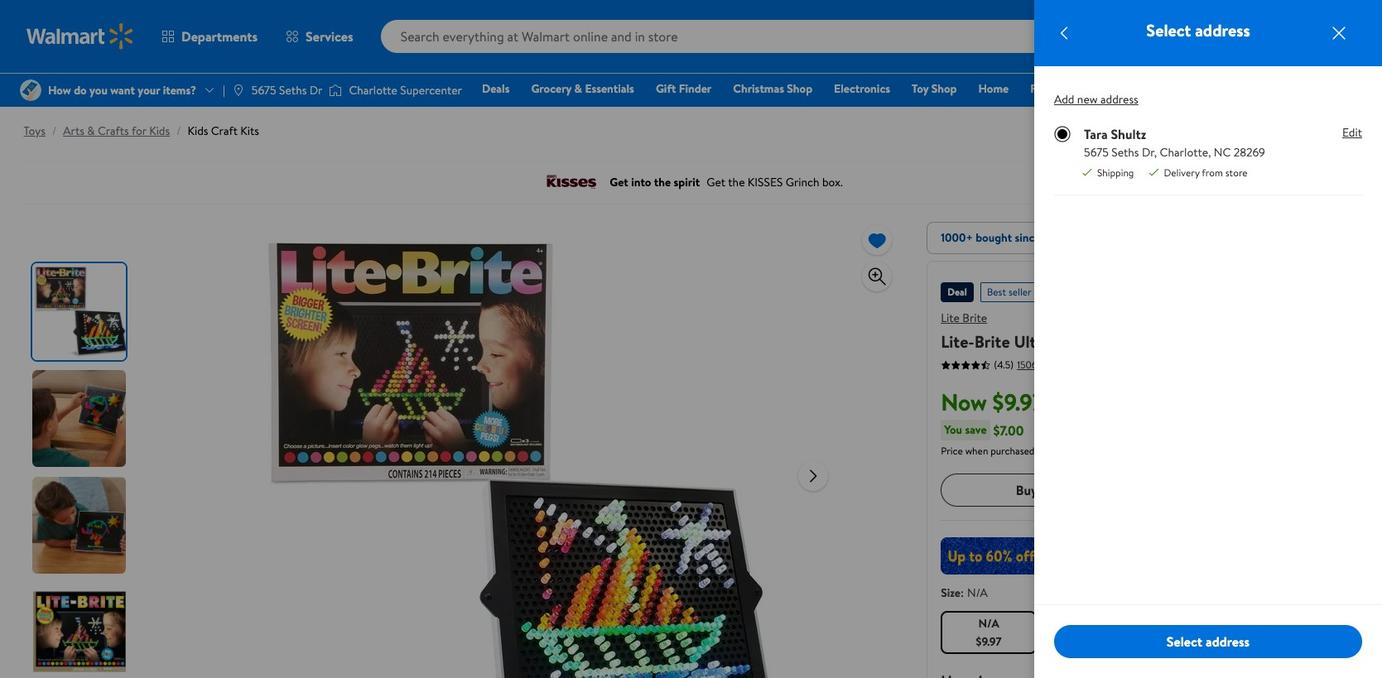 Task type: vqa. For each thing, say whether or not it's contained in the screenshot.
the one debit link
no



Task type: locate. For each thing, give the bounding box(es) containing it.
n/a $9.97
[[976, 615, 1002, 650]]

ultimate
[[1014, 330, 1077, 353]]

lite-brite ultimate classic - image 4 of 7 image
[[32, 584, 129, 678]]

0 vertical spatial $9.97
[[993, 386, 1044, 418]]

$9.97 down size : n/a
[[976, 634, 1002, 650]]

1 vertical spatial select
[[1167, 633, 1203, 651]]

brite
[[963, 310, 987, 326], [975, 330, 1010, 353]]

28 button
[[1316, 17, 1376, 56]]

2 kids from the left
[[188, 123, 208, 139]]

shop for toy shop
[[932, 80, 957, 97]]

next media item image
[[804, 466, 824, 486]]

yesterday
[[1044, 229, 1092, 246]]

from
[[1202, 166, 1223, 180]]

n/a down size : n/a
[[979, 615, 1000, 632]]

1 vertical spatial $9.97
[[976, 634, 1002, 650]]

1 horizontal spatial shop
[[932, 80, 957, 97]]

kids right for
[[149, 123, 170, 139]]

deals link
[[475, 80, 517, 98]]

lite-brite ultimate classic - image 2 of 7 image
[[32, 370, 129, 467]]

address
[[1195, 19, 1250, 41], [1101, 91, 1139, 108], [1206, 633, 1250, 651]]

delivery from store
[[1164, 166, 1248, 180]]

close panel image
[[1329, 23, 1349, 43]]

kids
[[149, 123, 170, 139], [188, 123, 208, 139]]

gift cards link
[[1083, 80, 1150, 98]]

toys
[[24, 123, 45, 139]]

n/a
[[967, 585, 988, 601], [979, 615, 1000, 632]]

2 gift from the left
[[1090, 80, 1111, 97]]

crafts
[[98, 123, 129, 139]]

2 shop from the left
[[932, 80, 957, 97]]

now
[[1041, 481, 1064, 499]]

/ right for
[[177, 123, 181, 139]]

brite up (4.5)
[[975, 330, 1010, 353]]

lite brite link
[[941, 310, 987, 326]]

& right arts
[[87, 123, 95, 139]]

when
[[966, 444, 988, 458]]

0 vertical spatial n/a
[[967, 585, 988, 601]]

(4.5) 1506 reviews
[[994, 357, 1072, 372]]

gift finder link
[[648, 80, 719, 98]]

1 kids from the left
[[149, 123, 170, 139]]

1 shop from the left
[[787, 80, 813, 97]]

toys link
[[24, 123, 45, 139]]

classic
[[1081, 330, 1131, 353]]

add new address
[[1054, 91, 1139, 108]]

charlotte,
[[1160, 144, 1211, 161]]

1 horizontal spatial &
[[574, 80, 582, 97]]

lite-brite ultimate classic - image 1 of 7 image
[[32, 263, 129, 360]]

deal
[[948, 285, 967, 299]]

$9.97 up $7.00
[[993, 386, 1044, 418]]

brite right lite
[[963, 310, 987, 326]]

kids left craft
[[188, 123, 208, 139]]

n/a right :
[[967, 585, 988, 601]]

shop right christmas
[[787, 80, 813, 97]]

shop for christmas shop
[[787, 80, 813, 97]]

2 vertical spatial address
[[1206, 633, 1250, 651]]

select inside button
[[1167, 633, 1203, 651]]

buy
[[1016, 481, 1037, 499]]

0 horizontal spatial kids
[[149, 123, 170, 139]]

0 vertical spatial &
[[574, 80, 582, 97]]

/
[[52, 123, 56, 139], [177, 123, 181, 139]]

2 / from the left
[[177, 123, 181, 139]]

0 horizontal spatial &
[[87, 123, 95, 139]]

select
[[1147, 19, 1191, 41], [1167, 633, 1203, 651]]

none radio inside the tara shultz 5675 seths dr, charlotte, nc 28269shipping available, delivery from store available element
[[1054, 126, 1071, 142]]

toy shop
[[912, 80, 957, 97]]

gift
[[656, 80, 676, 97], [1090, 80, 1111, 97]]

28
[[1349, 18, 1360, 32]]

1 horizontal spatial gift
[[1090, 80, 1111, 97]]

shop inside 'link'
[[787, 80, 813, 97]]

toys / arts & crafts for kids / kids craft kits
[[24, 123, 259, 139]]

$9.97 inside size list
[[976, 634, 1002, 650]]

arts & crafts for kids link
[[63, 123, 170, 139]]

christmas shop
[[733, 80, 813, 97]]

/ left arts
[[52, 123, 56, 139]]

lite brite lite-brite ultimate classic
[[941, 310, 1131, 353]]

deals
[[482, 80, 510, 97]]

& right grocery
[[574, 80, 582, 97]]

finder
[[679, 80, 712, 97]]

shop right toy
[[932, 80, 957, 97]]

1 vertical spatial address
[[1101, 91, 1139, 108]]

bought
[[976, 229, 1012, 246]]

$9.97 inside the now $9.97 you save $7.00 price when purchased online
[[993, 386, 1044, 418]]

1 horizontal spatial /
[[177, 123, 181, 139]]

toy
[[912, 80, 929, 97]]

select address
[[1147, 19, 1250, 41], [1167, 633, 1250, 651]]

up to sixty percent off deals. shop now. image
[[941, 538, 1345, 575]]

select address inside button
[[1167, 633, 1250, 651]]

None radio
[[1054, 126, 1071, 142]]

arts
[[63, 123, 84, 139]]

0 horizontal spatial /
[[52, 123, 56, 139]]

tara
[[1084, 125, 1108, 143]]

1 horizontal spatial kids
[[188, 123, 208, 139]]

best seller
[[987, 285, 1032, 299]]

&
[[574, 80, 582, 97], [87, 123, 95, 139]]

lite
[[941, 310, 960, 326]]

0 horizontal spatial shop
[[787, 80, 813, 97]]

shop
[[787, 80, 813, 97], [932, 80, 957, 97]]

1 vertical spatial &
[[87, 123, 95, 139]]

$9.97
[[993, 386, 1044, 418], [976, 634, 1002, 650]]

add new address button
[[1054, 86, 1139, 113]]

reviews
[[1040, 357, 1072, 371]]

0 horizontal spatial gift
[[656, 80, 676, 97]]

new
[[1077, 91, 1098, 108]]

zoom image modal image
[[867, 267, 887, 287]]

seths
[[1112, 144, 1139, 161]]

1 vertical spatial select address
[[1167, 633, 1250, 651]]

1 vertical spatial n/a
[[979, 615, 1000, 632]]

1 gift from the left
[[656, 80, 676, 97]]

grocery & essentials link
[[524, 80, 642, 98]]

grocery
[[531, 80, 572, 97]]

1 / from the left
[[52, 123, 56, 139]]

craft
[[211, 123, 238, 139]]

:
[[961, 585, 964, 601]]

edit
[[1343, 124, 1363, 141]]



Task type: describe. For each thing, give the bounding box(es) containing it.
select address button
[[1054, 625, 1363, 658]]

delivery
[[1164, 166, 1200, 180]]

electronics
[[834, 80, 890, 97]]

5675
[[1084, 144, 1109, 161]]

1000+ bought since yesterday
[[941, 229, 1092, 246]]

best
[[987, 285, 1006, 299]]

back image
[[1054, 23, 1074, 43]]

(4.5)
[[994, 358, 1014, 372]]

you
[[944, 422, 962, 438]]

dr,
[[1142, 144, 1157, 161]]

kids craft kits link
[[188, 123, 259, 139]]

home link
[[971, 80, 1016, 98]]

0 vertical spatial select address
[[1147, 19, 1250, 41]]

0 vertical spatial brite
[[963, 310, 987, 326]]

gift cards
[[1090, 80, 1143, 97]]

tara shultz 5675 seths dr, charlotte, nc 28269
[[1084, 125, 1265, 161]]

& inside grocery & essentials link
[[574, 80, 582, 97]]

0 vertical spatial address
[[1195, 19, 1250, 41]]

size
[[941, 585, 961, 601]]

kits
[[240, 123, 259, 139]]

tara shultz 5675 seths dr, charlotte, nc 28269shipping available, delivery from store available element
[[1054, 124, 1343, 181]]

gift finder
[[656, 80, 712, 97]]

seller
[[1009, 285, 1032, 299]]

toy shop link
[[904, 80, 964, 98]]

now $9.97 you save $7.00 price when purchased online
[[941, 386, 1063, 458]]

home
[[979, 80, 1009, 97]]

buy now button
[[941, 474, 1140, 507]]

for
[[132, 123, 147, 139]]

select address dialog
[[1035, 0, 1382, 678]]

online
[[1037, 444, 1063, 458]]

nc
[[1214, 144, 1231, 161]]

buy now
[[1016, 481, 1064, 499]]

price
[[941, 444, 963, 458]]

0 vertical spatial select
[[1147, 19, 1191, 41]]

Search search field
[[381, 20, 1102, 53]]

since
[[1015, 229, 1041, 246]]

shipping
[[1097, 166, 1134, 180]]

shultz
[[1111, 125, 1147, 143]]

1 vertical spatial brite
[[975, 330, 1010, 353]]

1506 reviews link
[[1014, 357, 1072, 371]]

lite-brite ultimate classic - image 3 of 7 image
[[32, 477, 129, 574]]

n/a inside n/a $9.97
[[979, 615, 1000, 632]]

edit button
[[1343, 119, 1363, 146]]

Walmart Site-Wide search field
[[381, 20, 1102, 53]]

electronics link
[[827, 80, 898, 98]]

christmas
[[733, 80, 784, 97]]

add
[[1054, 91, 1075, 108]]

save
[[965, 422, 987, 438]]

walmart image
[[27, 23, 134, 50]]

remove from favorites list, lite-brite ultimate classic image
[[867, 230, 887, 251]]

size list
[[938, 608, 1348, 658]]

cards
[[1114, 80, 1143, 97]]

store
[[1226, 166, 1248, 180]]

1506
[[1017, 357, 1037, 371]]

$9.97 for n/a
[[976, 634, 1002, 650]]

essentials
[[585, 80, 634, 97]]

$9.97 for now
[[993, 386, 1044, 418]]

1000+
[[941, 229, 973, 246]]

28269
[[1234, 144, 1265, 161]]

fashion link
[[1023, 80, 1076, 98]]

$7.00
[[994, 421, 1024, 439]]

gift for gift finder
[[656, 80, 676, 97]]

grocery & essentials
[[531, 80, 634, 97]]

size : n/a
[[941, 585, 988, 601]]

christmas shop link
[[726, 80, 820, 98]]

lite-
[[941, 330, 975, 353]]

gift for gift cards
[[1090, 80, 1111, 97]]

now
[[941, 386, 987, 418]]

fashion
[[1031, 80, 1069, 97]]

purchased
[[991, 444, 1035, 458]]



